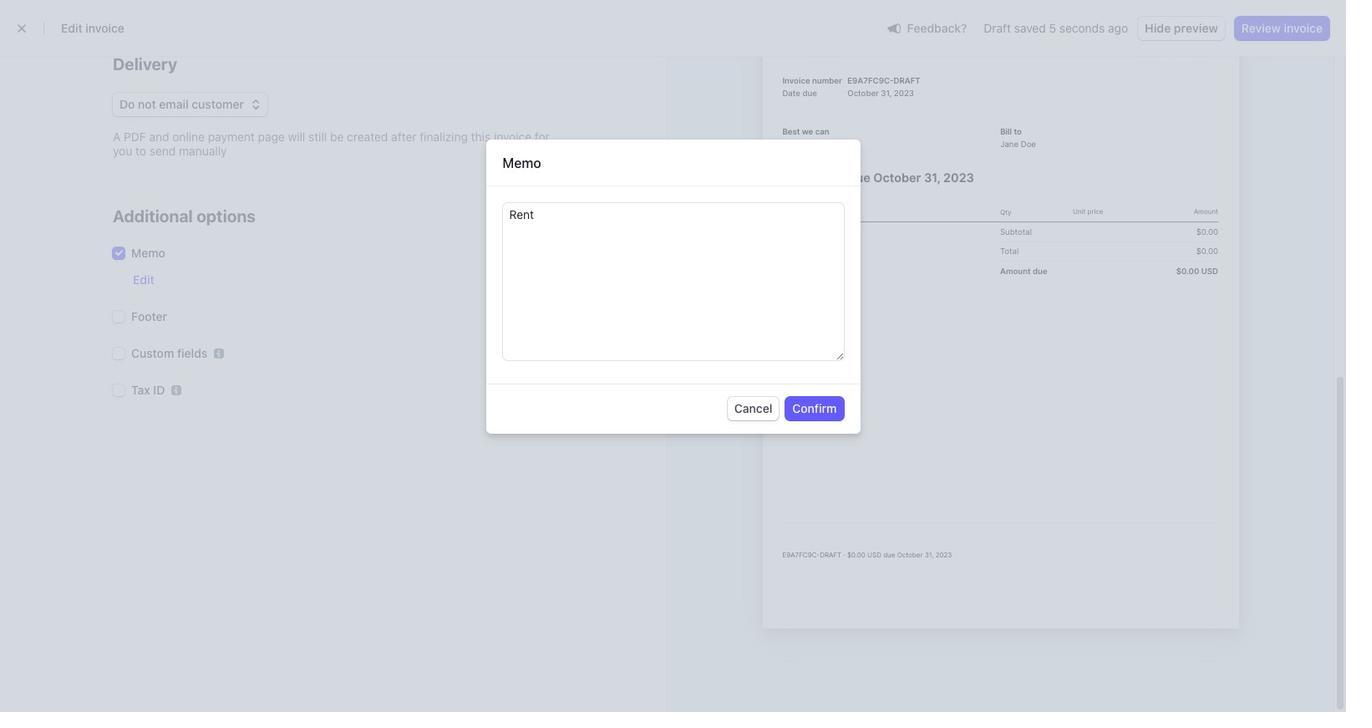 Task type: vqa. For each thing, say whether or not it's contained in the screenshot.
THE CUSTOM
yes



Task type: locate. For each thing, give the bounding box(es) containing it.
invoice left for
[[494, 130, 532, 144]]

1 horizontal spatial memo
[[503, 155, 541, 170]]

do not email customer button
[[113, 93, 267, 116]]

created
[[347, 130, 388, 144]]

confirm
[[793, 401, 837, 415]]

hide
[[1145, 21, 1171, 35]]

memo
[[503, 155, 541, 170], [131, 246, 165, 260]]

payment
[[208, 130, 255, 144]]

draft saved 5 seconds ago
[[984, 21, 1129, 35]]

1 vertical spatial edit
[[133, 273, 154, 287]]

edit
[[61, 21, 82, 35], [133, 273, 154, 287]]

0 horizontal spatial edit
[[61, 21, 82, 35]]

do
[[120, 97, 135, 111]]

invoice up delivery
[[86, 21, 124, 35]]

1 horizontal spatial edit
[[133, 273, 154, 287]]

after
[[391, 130, 417, 144]]

id
[[153, 383, 165, 397]]

preview
[[1174, 21, 1219, 35]]

cancel
[[735, 401, 773, 415]]

1 horizontal spatial invoice
[[494, 130, 532, 144]]

customer
[[192, 97, 244, 111]]

0 vertical spatial memo
[[503, 155, 541, 170]]

still
[[309, 130, 327, 144]]

5
[[1050, 21, 1057, 35]]

memo down for
[[503, 155, 541, 170]]

invoice right review
[[1284, 21, 1323, 35]]

delivery
[[113, 54, 177, 74]]

confirm button
[[786, 397, 844, 420]]

hide preview button
[[1139, 17, 1225, 40]]

2 horizontal spatial invoice
[[1284, 21, 1323, 35]]

invoice inside button
[[1284, 21, 1323, 35]]

invoice
[[86, 21, 124, 35], [1284, 21, 1323, 35], [494, 130, 532, 144]]

not
[[138, 97, 156, 111]]

additional
[[113, 206, 193, 226]]

tax id
[[131, 383, 165, 397]]

custom
[[131, 346, 174, 360]]

0 horizontal spatial invoice
[[86, 21, 124, 35]]

pdf
[[124, 130, 146, 144]]

memo up edit button
[[131, 246, 165, 260]]

review
[[1242, 21, 1281, 35]]

page
[[258, 130, 285, 144]]

draft
[[984, 21, 1011, 35]]

a
[[113, 130, 121, 144]]

0 vertical spatial edit
[[61, 21, 82, 35]]

fields
[[177, 346, 208, 360]]

Thanks for your business! text field
[[503, 203, 844, 360]]

invoice inside a pdf and online payment page will still be created after finalizing this invoice for you to send manually
[[494, 130, 532, 144]]

svg image
[[251, 100, 261, 110]]

ago
[[1109, 21, 1129, 35]]

seconds
[[1060, 21, 1105, 35]]

edit button
[[133, 272, 154, 288]]

do not email customer
[[120, 97, 244, 111]]

0 horizontal spatial memo
[[131, 246, 165, 260]]

edit invoice
[[61, 21, 124, 35]]

feedback?
[[907, 20, 967, 35]]

additional options
[[113, 206, 256, 226]]

for
[[535, 130, 550, 144]]

you
[[113, 144, 132, 158]]



Task type: describe. For each thing, give the bounding box(es) containing it.
options
[[197, 206, 256, 226]]

cancel button
[[728, 397, 779, 420]]

will
[[288, 130, 305, 144]]

1 vertical spatial memo
[[131, 246, 165, 260]]

and
[[149, 130, 169, 144]]

this
[[471, 130, 491, 144]]

email
[[159, 97, 189, 111]]

manually
[[179, 144, 227, 158]]

tax
[[131, 383, 150, 397]]

footer
[[131, 309, 167, 324]]

saved
[[1015, 21, 1046, 35]]

invoice for edit invoice
[[86, 21, 124, 35]]

review invoice button
[[1235, 17, 1330, 40]]

a pdf and online payment page will still be created after finalizing this invoice for you to send manually
[[113, 130, 550, 158]]

feedback? button
[[881, 16, 974, 40]]

review invoice
[[1242, 21, 1323, 35]]

edit for edit
[[133, 273, 154, 287]]

online
[[172, 130, 205, 144]]

invoice for review invoice
[[1284, 21, 1323, 35]]

send
[[150, 144, 176, 158]]

finalizing
[[420, 130, 468, 144]]

be
[[330, 130, 344, 144]]

custom fields
[[131, 346, 208, 360]]

hide preview
[[1145, 21, 1219, 35]]

edit for edit invoice
[[61, 21, 82, 35]]

to
[[135, 144, 146, 158]]



